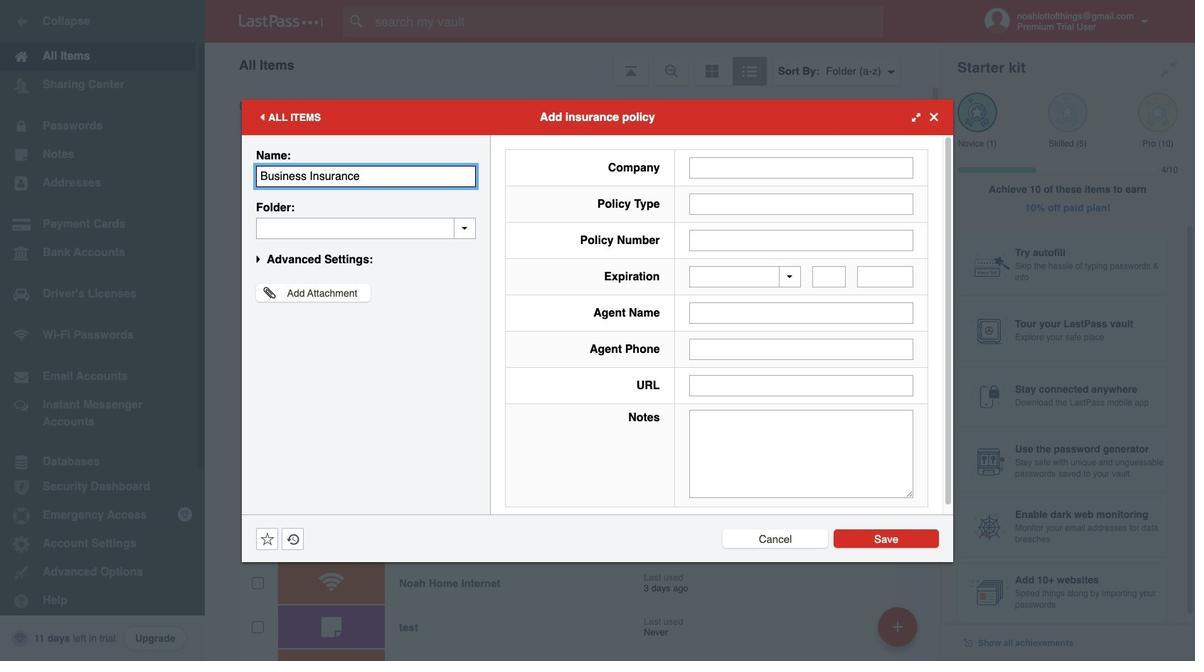 Task type: locate. For each thing, give the bounding box(es) containing it.
main navigation navigation
[[0, 0, 205, 661]]

None text field
[[689, 157, 914, 178], [689, 193, 914, 215], [689, 230, 914, 251], [689, 302, 914, 324], [689, 339, 914, 360], [689, 410, 914, 498], [689, 157, 914, 178], [689, 193, 914, 215], [689, 230, 914, 251], [689, 302, 914, 324], [689, 339, 914, 360], [689, 410, 914, 498]]

new item image
[[893, 622, 903, 632]]

Search search field
[[343, 6, 912, 37]]

vault options navigation
[[205, 43, 941, 85]]

dialog
[[242, 99, 954, 562]]

None text field
[[256, 165, 476, 187], [256, 217, 476, 239], [813, 266, 846, 288], [858, 266, 914, 288], [689, 375, 914, 396], [256, 165, 476, 187], [256, 217, 476, 239], [813, 266, 846, 288], [858, 266, 914, 288], [689, 375, 914, 396]]



Task type: describe. For each thing, give the bounding box(es) containing it.
search my vault text field
[[343, 6, 912, 37]]

lastpass image
[[239, 15, 323, 28]]

new item navigation
[[873, 603, 927, 661]]



Task type: vqa. For each thing, say whether or not it's contained in the screenshot.
text field
yes



